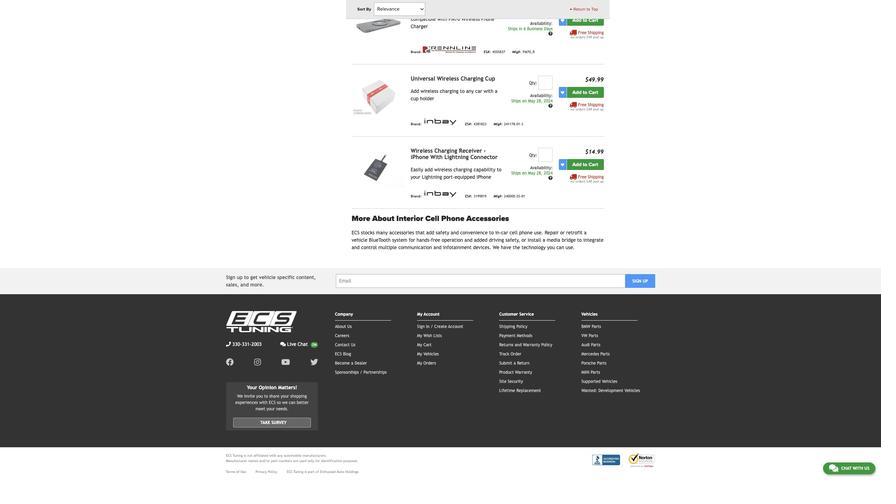 Task type: vqa. For each thing, say whether or not it's contained in the screenshot.
you
yes



Task type: locate. For each thing, give the bounding box(es) containing it.
to left get
[[244, 274, 249, 280]]

1 vertical spatial any
[[277, 454, 283, 458]]

return down order
[[518, 361, 530, 366]]

2 orders from the top
[[576, 107, 586, 111]]

3 free shipping on orders $49 and up from the top
[[571, 175, 604, 183]]

free shipping on orders $49 and up down "$14.99"
[[571, 175, 604, 183]]

brand: down the charger
[[411, 50, 422, 54]]

0 vertical spatial comments image
[[280, 342, 286, 347]]

$49 for $14.99
[[587, 180, 593, 183]]

free for $14.99
[[579, 175, 587, 180]]

add to cart button down "$14.99"
[[567, 159, 604, 170]]

2 vertical spatial question circle image
[[549, 176, 553, 180]]

1 vertical spatial car
[[502, 230, 509, 235]]

2 of from the left
[[316, 470, 319, 474]]

2 vertical spatial free shipping on orders $49 and up
[[571, 175, 604, 183]]

1 add to cart from the top
[[573, 17, 599, 23]]

tuning inside ecs tuning is not affiliated with any automobile manufacturers. manufacturer names and/or part numbers are used only for identification purposes.
[[233, 454, 243, 458]]

6
[[524, 26, 526, 31]]

with inside we invite you to share your shopping experiences with ecs so we can better meet your needs.
[[259, 400, 268, 405]]

2 may from the top
[[528, 171, 536, 176]]

charging up equipped
[[454, 167, 473, 173]]

0 vertical spatial about
[[373, 214, 395, 223]]

can right we
[[289, 400, 296, 405]]

manufacturer
[[226, 459, 247, 463]]

ships on may 28, 2024 up 01
[[512, 171, 553, 176]]

1 vertical spatial add
[[427, 230, 435, 235]]

meet
[[256, 407, 265, 412]]

ships left in
[[508, 26, 518, 31]]

2 qty: from the top
[[530, 153, 538, 158]]

1 add to wish list image from the top
[[561, 19, 565, 22]]

of left use at the left of the page
[[236, 470, 240, 474]]

1 my from the top
[[417, 312, 423, 317]]

1 horizontal spatial phone
[[482, 16, 495, 22]]

any down universal wireless charging cup link
[[466, 88, 474, 94]]

add inside ecs stocks many accessories that add safety and convenience to in-car cell phone use. repair or retrofit a vehicle bluetooth system for hands-free operation and added driving safety, or install a media bridge to integrate and control multiple communication and infotainment devices. we have the technology you can use.
[[427, 230, 435, 235]]

free for $49.99
[[579, 103, 587, 107]]

2 inbay - corporate logo image from the top
[[423, 191, 458, 198]]

my for my vehicles
[[417, 352, 423, 356]]

to right capability
[[497, 167, 502, 173]]

shipping
[[588, 30, 604, 35], [588, 103, 604, 107], [588, 175, 604, 180], [500, 324, 516, 329]]

0 horizontal spatial your
[[267, 407, 275, 412]]

1 vertical spatial your
[[281, 394, 289, 399]]

0 horizontal spatial for
[[316, 459, 320, 463]]

qty: for universal wireless charging cup
[[530, 81, 538, 86]]

/
[[431, 324, 433, 329], [360, 370, 363, 375]]

sponsorships
[[335, 370, 359, 375]]

equipped
[[455, 174, 476, 180]]

3 add to wish list image from the top
[[561, 163, 565, 166]]

parts for mercedes parts
[[601, 352, 610, 356]]

orders down "$14.99"
[[576, 180, 586, 183]]

3199819
[[474, 194, 487, 198]]

Email email field
[[336, 274, 626, 288]]

sign in / create account
[[417, 324, 464, 329]]

comments image left live
[[280, 342, 286, 347]]

use
[[241, 470, 246, 474]]

add to wish list image for $49.99
[[561, 91, 565, 94]]

ecs tuning image
[[226, 311, 297, 332]]

2024
[[544, 99, 553, 104], [544, 171, 553, 176]]

can inside we invite you to share your shopping experiences with ecs so we can better meet your needs.
[[289, 400, 296, 405]]

comments image left chat with us
[[830, 464, 839, 472]]

charging down universal wireless charging cup
[[440, 88, 459, 94]]

car down universal wireless charging cup link
[[476, 88, 483, 94]]

for
[[409, 237, 416, 243], [316, 459, 320, 463]]

with inside ecs tuning is not affiliated with any automobile manufacturers. manufacturer names and/or part numbers are used only for identification purposes.
[[269, 454, 276, 458]]

add to cart button for $14.99
[[567, 159, 604, 170]]

2 2024 from the top
[[544, 171, 553, 176]]

sign for sign up to get vehicle specific content, sales, and more.
[[226, 274, 236, 280]]

ecs tuning is part of enthusiast auto holdings
[[287, 470, 359, 474]]

chat inside chat with us link
[[842, 466, 852, 471]]

2 vertical spatial es#:
[[465, 194, 473, 198]]

2 horizontal spatial policy
[[542, 342, 553, 347]]

mfg#: left 240000-
[[494, 194, 503, 198]]

mini parts link
[[582, 370, 601, 375]]

2 free shipping on orders $49 and up from the top
[[571, 103, 604, 111]]

porsche parts link
[[582, 361, 607, 366]]

1 availability: from the top
[[531, 21, 553, 26]]

my for my orders
[[417, 361, 423, 366]]

parts up porsche parts link
[[601, 352, 610, 356]]

1 horizontal spatial comments image
[[830, 464, 839, 472]]

0 horizontal spatial of
[[236, 470, 240, 474]]

bmw parts link
[[582, 324, 602, 329]]

comments image inside chat with us link
[[830, 464, 839, 472]]

and right sales,
[[241, 282, 249, 287]]

add to cart button down return to top
[[567, 15, 604, 26]]

policy for shipping policy
[[517, 324, 528, 329]]

track
[[500, 352, 510, 356]]

1 vertical spatial /
[[360, 370, 363, 375]]

lifetime replacement link
[[500, 388, 541, 393]]

create
[[435, 324, 447, 329]]

can
[[557, 244, 565, 250], [289, 400, 296, 405]]

audi
[[582, 342, 590, 347]]

1 vertical spatial phone
[[442, 214, 465, 223]]

up for $14.99
[[600, 180, 604, 183]]

1 horizontal spatial of
[[316, 470, 319, 474]]

0 vertical spatial vehicle
[[352, 237, 368, 243]]

sign inside the 'sign up to get vehicle specific content, sales, and more.'
[[226, 274, 236, 280]]

1 vertical spatial qty:
[[530, 153, 538, 158]]

easily
[[411, 167, 424, 173]]

1 vertical spatial orders
[[576, 107, 586, 111]]

1 horizontal spatial car
[[502, 230, 509, 235]]

0 vertical spatial charging
[[461, 75, 484, 82]]

0 vertical spatial add to wish list image
[[561, 19, 565, 22]]

1 vertical spatial add to cart
[[573, 89, 599, 95]]

added
[[474, 237, 488, 243]]

es#: for receiver
[[465, 194, 473, 198]]

vehicle inside the 'sign up to get vehicle specific content, sales, and more.'
[[259, 274, 276, 280]]

1 horizontal spatial /
[[431, 324, 433, 329]]

thumbnail image image
[[352, 76, 405, 116]]

0 vertical spatial return
[[574, 7, 586, 12]]

2 vertical spatial $49
[[587, 180, 593, 183]]

2 vertical spatial free
[[579, 175, 587, 180]]

free down return to top link
[[579, 30, 587, 35]]

phone image
[[226, 342, 231, 347]]

we up 'experiences'
[[237, 394, 243, 399]]

None number field
[[539, 4, 553, 18], [539, 76, 553, 90], [539, 148, 553, 162], [539, 4, 553, 18], [539, 76, 553, 90], [539, 148, 553, 162]]

my down my cart
[[417, 352, 423, 356]]

cell
[[510, 230, 518, 235]]

0 vertical spatial add to cart button
[[567, 15, 604, 26]]

3 free from the top
[[579, 175, 587, 180]]

availability:
[[531, 21, 553, 26], [531, 93, 553, 98], [531, 166, 553, 170]]

blog
[[343, 352, 351, 356]]

add for wireless charging receiver - iphone with lightning connector
[[573, 162, 582, 168]]

add inside the add wireless charging to any car with a cup holder
[[411, 88, 419, 94]]

add to cart button
[[567, 15, 604, 26], [567, 87, 604, 98], [567, 159, 604, 170]]

chat with us link
[[824, 463, 876, 475]]

we inside ecs stocks many accessories that add safety and convenience to in-car cell phone use. repair or retrofit a vehicle bluetooth system for hands-free operation and added driving safety, or install a media bridge to integrate and control multiple communication and infotainment devices. we have the technology you can use.
[[493, 244, 500, 250]]

inbay - corporate logo image
[[423, 118, 458, 125], [423, 191, 458, 198]]

1 vertical spatial add to cart button
[[567, 87, 604, 98]]

1 qty: from the top
[[530, 81, 538, 86]]

my vehicles link
[[417, 352, 439, 356]]

2 availability: from the top
[[531, 93, 553, 98]]

you down the media
[[548, 244, 555, 250]]

parts down mercedes parts link
[[598, 361, 607, 366]]

3 orders from the top
[[576, 180, 586, 183]]

ships up 25-
[[512, 171, 521, 176]]

2 add to wish list image from the top
[[561, 91, 565, 94]]

1 2024 from the top
[[544, 99, 553, 104]]

2 vertical spatial availability:
[[531, 166, 553, 170]]

phone
[[520, 230, 533, 235]]

replacement
[[517, 388, 541, 393]]

lightning inside easily add wireless charging capability to your lightning port-equipped iphone
[[422, 174, 443, 180]]

my left orders
[[417, 361, 423, 366]]

1 horizontal spatial vehicle
[[352, 237, 368, 243]]

0 vertical spatial ships on may 28, 2024
[[512, 99, 553, 104]]

1 horizontal spatial wireless
[[437, 75, 459, 82]]

0 vertical spatial question circle image
[[549, 32, 553, 36]]

sort
[[358, 7, 365, 12]]

contact
[[335, 342, 350, 347]]

3 question circle image from the top
[[549, 176, 553, 180]]

and left control
[[352, 244, 360, 250]]

your inside easily add wireless charging capability to your lightning port-equipped iphone
[[411, 174, 421, 180]]

availability: for universal wireless charging cup
[[531, 93, 553, 98]]

1 vertical spatial ships
[[512, 99, 521, 104]]

add for adhesive backed steel ring
[[573, 17, 582, 23]]

part inside ecs tuning is not affiliated with any automobile manufacturers. manufacturer names and/or part numbers are used only for identification purposes.
[[271, 459, 278, 463]]

can down the media
[[557, 244, 565, 250]]

0 horizontal spatial wireless
[[411, 148, 433, 154]]

add to cart for $10.00
[[573, 17, 599, 23]]

my vehicles
[[417, 352, 439, 356]]

3 my from the top
[[417, 342, 423, 347]]

parts right "bmw"
[[592, 324, 602, 329]]

or
[[561, 230, 565, 235], [522, 237, 527, 243]]

1 vertical spatial is
[[305, 470, 307, 474]]

2 brand: from the top
[[411, 122, 422, 126]]

a right retrofit at the top right of the page
[[585, 230, 587, 235]]

parts up mercedes parts link
[[592, 342, 601, 347]]

es#4505837 - pm70_r - adhesive backed steel ring - compatible with pm70 wireless phone charger - rennline - audi bmw volkswagen mercedes benz mini porsche image
[[352, 4, 405, 44]]

add to cart down "$14.99"
[[573, 162, 599, 168]]

0 vertical spatial tuning
[[233, 454, 243, 458]]

ships
[[508, 26, 518, 31], [512, 99, 521, 104], [512, 171, 521, 176]]

2 ships on may 28, 2024 from the top
[[512, 171, 553, 176]]

orders for $14.99
[[576, 180, 586, 183]]

2 vertical spatial orders
[[576, 180, 586, 183]]

ecs inside ecs stocks many accessories that add safety and convenience to in-car cell phone use. repair or retrofit a vehicle bluetooth system for hands-free operation and added driving safety, or install a media bridge to integrate and control multiple communication and infotainment devices. we have the technology you can use.
[[352, 230, 360, 235]]

add inside easily add wireless charging capability to your lightning port-equipped iphone
[[425, 167, 433, 173]]

0 vertical spatial qty:
[[530, 81, 538, 86]]

0 vertical spatial may
[[528, 99, 536, 104]]

sign for sign in / create account
[[417, 324, 425, 329]]

ecs up manufacturer on the left of the page
[[226, 454, 232, 458]]

bridge
[[562, 237, 576, 243]]

4505837
[[493, 50, 506, 54]]

more about interior cell phone accessories
[[352, 214, 510, 223]]

0 vertical spatial car
[[476, 88, 483, 94]]

2 vertical spatial wireless
[[411, 148, 433, 154]]

1 horizontal spatial iphone
[[477, 174, 492, 180]]

2024 for $49.99
[[544, 99, 553, 104]]

a inside the add wireless charging to any car with a cup holder
[[495, 88, 498, 94]]

free shipping on orders $49 and up down $49.99
[[571, 103, 604, 111]]

1 $49 from the top
[[587, 35, 593, 39]]

0 vertical spatial brand:
[[411, 50, 422, 54]]

$49 down $49.99
[[587, 107, 593, 111]]

up for $49.99
[[600, 107, 604, 111]]

on for $49.99
[[571, 107, 575, 111]]

charging inside easily add wireless charging capability to your lightning port-equipped iphone
[[454, 167, 473, 173]]

a
[[495, 88, 498, 94], [585, 230, 587, 235], [543, 237, 546, 243], [351, 361, 354, 366], [514, 361, 516, 366]]

manufacturers.
[[303, 454, 327, 458]]

wireless up the add wireless charging to any car with a cup holder
[[437, 75, 459, 82]]

2 vertical spatial add to cart
[[573, 162, 599, 168]]

any inside the add wireless charging to any car with a cup holder
[[466, 88, 474, 94]]

vehicles up orders
[[424, 352, 439, 356]]

comments image inside live chat link
[[280, 342, 286, 347]]

0 vertical spatial orders
[[576, 35, 586, 39]]

with
[[438, 16, 448, 22], [484, 88, 494, 94], [259, 400, 268, 405], [269, 454, 276, 458], [854, 466, 864, 471]]

0 horizontal spatial lightning
[[422, 174, 443, 180]]

1 28, from the top
[[537, 99, 543, 104]]

and down free
[[434, 244, 442, 250]]

$49 down "$14.99"
[[587, 180, 593, 183]]

orders for $49.99
[[576, 107, 586, 111]]

2 horizontal spatial wireless
[[462, 16, 480, 22]]

0 horizontal spatial is
[[244, 454, 246, 458]]

sort by
[[358, 7, 372, 12]]

warranty up security
[[515, 370, 533, 375]]

2 my from the top
[[417, 333, 423, 338]]

0 vertical spatial policy
[[517, 324, 528, 329]]

0 vertical spatial inbay - corporate logo image
[[423, 118, 458, 125]]

better
[[297, 400, 309, 405]]

wireless up holder
[[421, 88, 439, 94]]

parts for bmw parts
[[592, 324, 602, 329]]

1 vertical spatial 2024
[[544, 171, 553, 176]]

vehicle down stocks
[[352, 237, 368, 243]]

ships for wireless charging receiver - iphone with lightning connector
[[512, 171, 521, 176]]

to inside the 'sign up to get vehicle specific content, sales, and more.'
[[244, 274, 249, 280]]

to left share
[[264, 394, 268, 399]]

mfg#: for adhesive backed steel ring
[[513, 50, 522, 54]]

2 free from the top
[[579, 103, 587, 107]]

sign inside sign up button
[[633, 279, 642, 284]]

add right easily
[[425, 167, 433, 173]]

identification
[[321, 459, 343, 463]]

es#:
[[484, 50, 491, 54], [465, 122, 473, 126], [465, 194, 473, 198]]

2 vertical spatial brand:
[[411, 194, 422, 198]]

tuning down are
[[294, 470, 304, 474]]

free shipping on orders $49 and up down return to top
[[571, 30, 604, 39]]

3 add to cart from the top
[[573, 162, 599, 168]]

adhesive backed steel ring link
[[411, 3, 483, 10]]

free shipping on orders $49 and up for $49.99
[[571, 103, 604, 111]]

your opinion matters!
[[247, 385, 297, 390]]

/ down dealer
[[360, 370, 363, 375]]

lightning down easily
[[422, 174, 443, 180]]

we
[[493, 244, 500, 250], [237, 394, 243, 399]]

charging left cup
[[461, 75, 484, 82]]

can inside ecs stocks many accessories that add safety and convenience to in-car cell phone use. repair or retrofit a vehicle bluetooth system for hands-free operation and added driving safety, or install a media bridge to integrate and control multiple communication and infotainment devices. we have the technology you can use.
[[557, 244, 565, 250]]

0 vertical spatial wireless
[[421, 88, 439, 94]]

1 vertical spatial mfg#:
[[494, 122, 503, 126]]

1 horizontal spatial we
[[493, 244, 500, 250]]

0 horizontal spatial account
[[424, 312, 440, 317]]

return to top link
[[570, 6, 599, 12]]

chat
[[298, 341, 308, 347], [842, 466, 852, 471]]

sign up to get vehicle specific content, sales, and more.
[[226, 274, 316, 287]]

more.
[[251, 282, 264, 287]]

2 horizontal spatial your
[[411, 174, 421, 180]]

shipping for $49.99
[[588, 103, 604, 107]]

phone up safety
[[442, 214, 465, 223]]

1 horizontal spatial or
[[561, 230, 565, 235]]

2 add to cart button from the top
[[567, 87, 604, 98]]

my for my wish lists
[[417, 333, 423, 338]]

1 vertical spatial you
[[256, 394, 263, 399]]

up inside button
[[643, 279, 649, 284]]

1 vertical spatial lightning
[[422, 174, 443, 180]]

1 horizontal spatial use.
[[566, 244, 575, 250]]

0 vertical spatial or
[[561, 230, 565, 235]]

0 horizontal spatial /
[[360, 370, 363, 375]]

iphone down capability
[[477, 174, 492, 180]]

0 vertical spatial lightning
[[445, 154, 469, 161]]

/ right in
[[431, 324, 433, 329]]

and/or
[[259, 459, 270, 463]]

share
[[270, 394, 280, 399]]

inbay - corporate logo image down holder
[[423, 118, 458, 125]]

enthusiast auto holdings link
[[320, 469, 359, 475]]

0 horizontal spatial about
[[335, 324, 346, 329]]

wish
[[424, 333, 433, 338]]

mfg#: left the pm70_r
[[513, 50, 522, 54]]

comments image for live
[[280, 342, 286, 347]]

0 vertical spatial you
[[548, 244, 555, 250]]

is inside ecs tuning is not affiliated with any automobile manufacturers. manufacturer names and/or part numbers are used only for identification purposes.
[[244, 454, 246, 458]]

mercedes parts link
[[582, 352, 610, 356]]

0 vertical spatial us
[[348, 324, 352, 329]]

policy for privacy policy
[[268, 470, 277, 474]]

up for $10.00
[[600, 35, 604, 39]]

payment methods link
[[500, 333, 533, 338]]

us for about us
[[348, 324, 352, 329]]

0 vertical spatial we
[[493, 244, 500, 250]]

1 horizontal spatial can
[[557, 244, 565, 250]]

2 vertical spatial us
[[865, 466, 870, 471]]

shipping down "$14.99"
[[588, 175, 604, 180]]

media
[[547, 237, 561, 243]]

you
[[548, 244, 555, 250], [256, 394, 263, 399]]

1 vertical spatial charging
[[435, 148, 458, 154]]

1 vertical spatial 28,
[[537, 171, 543, 176]]

0 horizontal spatial sign
[[226, 274, 236, 280]]

1 inbay - corporate logo image from the top
[[423, 118, 458, 125]]

0 horizontal spatial part
[[271, 459, 278, 463]]

become a dealer
[[335, 361, 367, 366]]

0 vertical spatial add to cart
[[573, 17, 599, 23]]

chat inside live chat link
[[298, 341, 308, 347]]

1 vertical spatial policy
[[542, 342, 553, 347]]

question circle image
[[549, 32, 553, 36], [549, 104, 553, 108], [549, 176, 553, 180]]

ecs inside ecs tuning is not affiliated with any automobile manufacturers. manufacturer names and/or part numbers are used only for identification purposes.
[[226, 454, 232, 458]]

use. up the install
[[535, 230, 544, 235]]

porsche
[[582, 361, 596, 366]]

a left the media
[[543, 237, 546, 243]]

5 my from the top
[[417, 361, 423, 366]]

add to cart for $14.99
[[573, 162, 599, 168]]

28, for universal wireless charging cup
[[537, 99, 543, 104]]

0 horizontal spatial comments image
[[280, 342, 286, 347]]

3 $49 from the top
[[587, 180, 593, 183]]

to down return to top
[[583, 17, 588, 23]]

and inside the 'sign up to get vehicle specific content, sales, and more.'
[[241, 282, 249, 287]]

caret up image
[[570, 7, 573, 11]]

es#: left 4381823
[[465, 122, 473, 126]]

free for $10.00
[[579, 30, 587, 35]]

1 vertical spatial vehicle
[[259, 274, 276, 280]]

3 brand: from the top
[[411, 194, 422, 198]]

on for $14.99
[[571, 180, 575, 183]]

ecs down numbers
[[287, 470, 293, 474]]

mfg#: for wireless charging receiver - iphone with lightning connector
[[494, 194, 503, 198]]

and up operation
[[451, 230, 459, 235]]

names
[[248, 459, 258, 463]]

1 free shipping on orders $49 and up from the top
[[571, 30, 604, 39]]

free shipping on orders $49 and up
[[571, 30, 604, 39], [571, 103, 604, 111], [571, 175, 604, 183]]

cup
[[411, 96, 419, 101]]

account right create
[[448, 324, 464, 329]]

qty: for wireless charging receiver - iphone with lightning connector
[[530, 153, 538, 158]]

cart for $49.99
[[589, 89, 599, 95]]

add to cart down return to top
[[573, 17, 599, 23]]

about up many
[[373, 214, 395, 223]]

ecs inside we invite you to share your shopping experiences with ecs so we can better meet your needs.
[[269, 400, 276, 405]]

2 28, from the top
[[537, 171, 543, 176]]

brand: up interior
[[411, 194, 422, 198]]

comments image
[[280, 342, 286, 347], [830, 464, 839, 472]]

0 horizontal spatial return
[[518, 361, 530, 366]]

or up bridge
[[561, 230, 565, 235]]

sales,
[[226, 282, 239, 287]]

add to cart button for $49.99
[[567, 87, 604, 98]]

compatible
[[411, 16, 436, 22]]

vw parts link
[[582, 333, 599, 338]]

2 $49 from the top
[[587, 107, 593, 111]]

of left enthusiast
[[316, 470, 319, 474]]

compatible with pm70 wireless phone charger
[[411, 16, 495, 29]]

331-
[[242, 341, 252, 347]]

0 vertical spatial for
[[409, 237, 416, 243]]

to left top
[[587, 7, 591, 12]]

28,
[[537, 99, 543, 104], [537, 171, 543, 176]]

1 ships on may 28, 2024 from the top
[[512, 99, 553, 104]]

orders down return to top link
[[576, 35, 586, 39]]

0 vertical spatial availability:
[[531, 21, 553, 26]]

0 vertical spatial any
[[466, 88, 474, 94]]

3 add to cart button from the top
[[567, 159, 604, 170]]

1 add to cart button from the top
[[567, 15, 604, 26]]

parts for mini parts
[[591, 370, 601, 375]]

1 may from the top
[[528, 99, 536, 104]]

$49
[[587, 35, 593, 39], [587, 107, 593, 111], [587, 180, 593, 183]]

charging left the receiver
[[435, 148, 458, 154]]

wireless inside the add wireless charging to any car with a cup holder
[[421, 88, 439, 94]]

tuning up manufacturer on the left of the page
[[233, 454, 243, 458]]

cart down $49.99
[[589, 89, 599, 95]]

parts
[[592, 324, 602, 329], [589, 333, 599, 338], [592, 342, 601, 347], [601, 352, 610, 356], [598, 361, 607, 366], [591, 370, 601, 375]]

mfg#: 240000-25-01
[[494, 194, 526, 198]]

part down only
[[308, 470, 315, 474]]

wireless up port-
[[435, 167, 452, 173]]

phone inside compatible with pm70 wireless phone charger
[[482, 16, 495, 22]]

1 vertical spatial charging
[[454, 167, 473, 173]]

free down "$14.99"
[[579, 175, 587, 180]]

driving
[[489, 237, 504, 243]]

privacy policy link
[[256, 469, 277, 475]]

0 vertical spatial is
[[244, 454, 246, 458]]

to inside we invite you to share your shopping experiences with ecs so we can better meet your needs.
[[264, 394, 268, 399]]

0 vertical spatial /
[[431, 324, 433, 329]]

you inside ecs stocks many accessories that add safety and convenience to in-car cell phone use. repair or retrofit a vehicle bluetooth system for hands-free operation and added driving safety, or install a media bridge to integrate and control multiple communication and infotainment devices. we have the technology you can use.
[[548, 244, 555, 250]]

company
[[335, 312, 353, 317]]

twitter logo image
[[311, 358, 318, 366]]

ecs stocks many accessories that add safety and convenience to in-car cell phone use. repair or retrofit a vehicle bluetooth system for hands-free operation and added driving safety, or install a media bridge to integrate and control multiple communication and infotainment devices. we have the technology you can use.
[[352, 230, 604, 250]]

1 vertical spatial ships on may 28, 2024
[[512, 171, 553, 176]]

0 vertical spatial mfg#:
[[513, 50, 522, 54]]

parts right vw
[[589, 333, 599, 338]]

1 orders from the top
[[576, 35, 586, 39]]

1 vertical spatial warranty
[[515, 370, 533, 375]]

part right and/or
[[271, 459, 278, 463]]

2 add to cart from the top
[[573, 89, 599, 95]]

vehicles right development at right
[[625, 388, 641, 393]]

1 vertical spatial availability:
[[531, 93, 553, 98]]

4 my from the top
[[417, 352, 423, 356]]

warranty down methods
[[523, 342, 541, 347]]

3 availability: from the top
[[531, 166, 553, 170]]

add
[[573, 17, 582, 23], [411, 88, 419, 94], [573, 89, 582, 95], [573, 162, 582, 168]]

1 horizontal spatial any
[[466, 88, 474, 94]]

up inside the 'sign up to get vehicle specific content, sales, and more.'
[[237, 274, 243, 280]]

to down universal wireless charging cup
[[460, 88, 465, 94]]

for up communication
[[409, 237, 416, 243]]

is down used
[[305, 470, 307, 474]]

1 horizontal spatial account
[[448, 324, 464, 329]]

ships on may 28, 2024 up 3
[[512, 99, 553, 104]]

for down manufacturers.
[[316, 459, 320, 463]]

steel
[[457, 3, 470, 10]]

shipping down top
[[588, 30, 604, 35]]

cart
[[589, 17, 599, 23], [589, 89, 599, 95], [589, 162, 599, 168], [424, 342, 432, 347]]

add for universal wireless charging cup
[[573, 89, 582, 95]]

add up free
[[427, 230, 435, 235]]

invite
[[244, 394, 255, 399]]

automobile
[[284, 454, 302, 458]]

1 free from the top
[[579, 30, 587, 35]]

1 vertical spatial add to wish list image
[[561, 91, 565, 94]]

1 brand: from the top
[[411, 50, 422, 54]]

add to wish list image
[[561, 19, 565, 22], [561, 91, 565, 94], [561, 163, 565, 166]]

ecs left stocks
[[352, 230, 360, 235]]

up
[[600, 35, 604, 39], [600, 107, 604, 111], [600, 180, 604, 183], [237, 274, 243, 280], [643, 279, 649, 284]]

qty:
[[530, 81, 538, 86], [530, 153, 538, 158]]

we down driving
[[493, 244, 500, 250]]

$49 down return to top
[[587, 35, 593, 39]]

integrate
[[584, 237, 604, 243]]

add to cart for $49.99
[[573, 89, 599, 95]]

es#: left 3199819
[[465, 194, 473, 198]]

my up my wish lists link
[[417, 312, 423, 317]]

ships up '01-'
[[512, 99, 521, 104]]

brand: for adhesive backed steel ring
[[411, 50, 422, 54]]

ring
[[472, 3, 483, 10]]

1 horizontal spatial charging
[[461, 75, 484, 82]]

2 question circle image from the top
[[549, 104, 553, 108]]



Task type: describe. For each thing, give the bounding box(es) containing it.
live
[[287, 341, 296, 347]]

capability
[[474, 167, 496, 173]]

ecs for ecs stocks many accessories that add safety and convenience to in-car cell phone use. repair or retrofit a vehicle bluetooth system for hands-free operation and added driving safety, or install a media bridge to integrate and control multiple communication and infotainment devices. we have the technology you can use.
[[352, 230, 360, 235]]

shipping for $14.99
[[588, 175, 604, 180]]

may for wireless charging receiver - iphone with lightning connector
[[528, 171, 536, 176]]

development
[[599, 388, 624, 393]]

instagram logo image
[[254, 358, 261, 366]]

is for part
[[305, 470, 307, 474]]

you inside we invite you to share your shopping experiences with ecs so we can better meet your needs.
[[256, 394, 263, 399]]

wireless inside wireless charging receiver - iphone with lightning connector
[[411, 148, 433, 154]]

vw parts
[[582, 333, 599, 338]]

shipping up payment
[[500, 324, 516, 329]]

add to wish list image for $10.00
[[561, 19, 565, 22]]

parts for vw parts
[[589, 333, 599, 338]]

product warranty
[[500, 370, 533, 375]]

returns
[[500, 342, 514, 347]]

to left in-
[[490, 230, 494, 235]]

us for contact us
[[351, 342, 356, 347]]

availability: for wireless charging receiver - iphone with lightning connector
[[531, 166, 553, 170]]

with inside compatible with pm70 wireless phone charger
[[438, 16, 448, 22]]

we
[[282, 400, 288, 405]]

phone for cell
[[442, 214, 465, 223]]

become a dealer link
[[335, 361, 367, 366]]

methods
[[517, 333, 533, 338]]

youtube logo image
[[282, 358, 290, 366]]

retrofit
[[567, 230, 583, 235]]

content,
[[297, 274, 316, 280]]

cart for $10.00
[[589, 17, 599, 23]]

comments image for chat
[[830, 464, 839, 472]]

ecs for ecs blog
[[335, 352, 342, 356]]

porsche parts
[[582, 361, 607, 366]]

and down convenience
[[465, 237, 473, 243]]

control
[[361, 244, 377, 250]]

iphone inside easily add wireless charging capability to your lightning port-equipped iphone
[[477, 174, 492, 180]]

take survey
[[261, 420, 287, 425]]

wanted: development vehicles
[[582, 388, 641, 393]]

ships on may 28, 2024 for wireless charging receiver - iphone with lightning connector
[[512, 171, 553, 176]]

es#: 4381823
[[465, 122, 487, 126]]

take survey link
[[233, 418, 311, 428]]

0 vertical spatial warranty
[[523, 342, 541, 347]]

ecs for ecs tuning is not affiliated with any automobile manufacturers. manufacturer names and/or part numbers are used only for identification purposes.
[[226, 454, 232, 458]]

ecs for ecs tuning is part of enthusiast auto holdings
[[287, 470, 293, 474]]

for inside ecs tuning is not affiliated with any automobile manufacturers. manufacturer names and/or part numbers are used only for identification purposes.
[[316, 459, 320, 463]]

free shipping on orders $49 and up for $10.00
[[571, 30, 604, 39]]

my for my account
[[417, 312, 423, 317]]

1 vertical spatial about
[[335, 324, 346, 329]]

brand: for universal wireless charging cup
[[411, 122, 422, 126]]

0 horizontal spatial use.
[[535, 230, 544, 235]]

wireless inside easily add wireless charging capability to your lightning port-equipped iphone
[[435, 167, 452, 173]]

ecs blog
[[335, 352, 351, 356]]

site
[[500, 379, 507, 384]]

sponsorships / partnerships
[[335, 370, 387, 375]]

we inside we invite you to share your shopping experiences with ecs so we can better meet your needs.
[[237, 394, 243, 399]]

1 vertical spatial return
[[518, 361, 530, 366]]

to inside the add wireless charging to any car with a cup holder
[[460, 88, 465, 94]]

orders
[[424, 361, 436, 366]]

is for not
[[244, 454, 246, 458]]

convenience
[[461, 230, 488, 235]]

a right submit at the bottom right of page
[[514, 361, 516, 366]]

shipping policy link
[[500, 324, 528, 329]]

terms of use link
[[226, 469, 246, 475]]

es#: for charging
[[465, 122, 473, 126]]

supported vehicles link
[[582, 379, 618, 384]]

1 vertical spatial or
[[522, 237, 527, 243]]

in-
[[496, 230, 502, 235]]

more
[[352, 214, 371, 223]]

240000-
[[504, 194, 517, 198]]

01-
[[517, 122, 522, 126]]

inbay - corporate logo image for charging
[[423, 191, 458, 198]]

my cart
[[417, 342, 432, 347]]

inbay - corporate logo image for wireless
[[423, 118, 458, 125]]

business
[[528, 26, 543, 31]]

repair
[[545, 230, 559, 235]]

shopping
[[291, 394, 307, 399]]

ships in 6 business days
[[508, 26, 553, 31]]

wireless inside compatible with pm70 wireless phone charger
[[462, 16, 480, 22]]

live chat
[[287, 341, 308, 347]]

interior
[[397, 214, 424, 223]]

to down "$14.99"
[[583, 162, 588, 168]]

free shipping on orders $49 and up for $14.99
[[571, 175, 604, 183]]

es#3199819 - 240000-25-01 - wireless charging receiver - iphone with lightning connector - easily add wireless charging capability to your lightning port-equipped iphone - inbay - audi bmw volkswagen mercedes benz mini porsche image
[[352, 148, 405, 188]]

1 question circle image from the top
[[549, 32, 553, 36]]

connector
[[471, 154, 498, 161]]

may for universal wireless charging cup
[[528, 99, 536, 104]]

and down $49.99
[[594, 107, 599, 111]]

submit a return
[[500, 361, 530, 366]]

$49 for $49.99
[[587, 107, 593, 111]]

to down retrofit at the top right of the page
[[578, 237, 582, 243]]

chat with us
[[842, 466, 870, 471]]

not
[[248, 454, 253, 458]]

sign up button
[[626, 274, 656, 288]]

charging inside the add wireless charging to any car with a cup holder
[[440, 88, 459, 94]]

1 of from the left
[[236, 470, 240, 474]]

sign in / create account link
[[417, 324, 464, 329]]

safety,
[[506, 237, 521, 243]]

top
[[592, 7, 599, 12]]

mfg#: for universal wireless charging cup
[[494, 122, 503, 126]]

for inside ecs stocks many accessories that add safety and convenience to in-car cell phone use. repair or retrofit a vehicle bluetooth system for hands-free operation and added driving safety, or install a media bridge to integrate and control multiple communication and infotainment devices. we have the technology you can use.
[[409, 237, 416, 243]]

1 horizontal spatial part
[[308, 470, 315, 474]]

any inside ecs tuning is not affiliated with any automobile manufacturers. manufacturer names and/or part numbers are used only for identification purposes.
[[277, 454, 283, 458]]

numbers
[[279, 459, 292, 463]]

cart for $14.99
[[589, 162, 599, 168]]

my for my cart
[[417, 342, 423, 347]]

pm70
[[449, 16, 460, 22]]

vehicles up bmw parts link
[[582, 312, 598, 317]]

ships on may 28, 2024 for universal wireless charging cup
[[512, 99, 553, 104]]

wireless charging receiver - iphone with lightning connector
[[411, 148, 498, 161]]

phone for wireless
[[482, 16, 495, 22]]

ships for universal wireless charging cup
[[512, 99, 521, 104]]

bmw parts
[[582, 324, 602, 329]]

car inside ecs stocks many accessories that add safety and convenience to in-car cell phone use. repair or retrofit a vehicle bluetooth system for hands-free operation and added driving safety, or install a media bridge to integrate and control multiple communication and infotainment devices. we have the technology you can use.
[[502, 230, 509, 235]]

rennline - corporate logo image
[[423, 46, 477, 53]]

0 vertical spatial ships
[[508, 26, 518, 31]]

experiences
[[236, 400, 258, 405]]

4381823
[[474, 122, 487, 126]]

the
[[513, 244, 521, 250]]

shipping policy
[[500, 324, 528, 329]]

car inside the add wireless charging to any car with a cup holder
[[476, 88, 483, 94]]

mercedes
[[582, 352, 600, 356]]

vehicle inside ecs stocks many accessories that add safety and convenience to in-car cell phone use. repair or retrofit a vehicle bluetooth system for hands-free operation and added driving safety, or install a media bridge to integrate and control multiple communication and infotainment devices. we have the technology you can use.
[[352, 237, 368, 243]]

cart down wish
[[424, 342, 432, 347]]

2024 for $14.99
[[544, 171, 553, 176]]

orders for $10.00
[[576, 35, 586, 39]]

brand: for wireless charging receiver - iphone with lightning connector
[[411, 194, 422, 198]]

free
[[432, 237, 441, 243]]

question circle image for $14.99
[[549, 176, 553, 180]]

es#: for steel
[[484, 50, 491, 54]]

stocks
[[361, 230, 375, 235]]

by
[[367, 7, 372, 12]]

parts for audi parts
[[592, 342, 601, 347]]

returns and warranty policy link
[[500, 342, 553, 347]]

add to cart button for $10.00
[[567, 15, 604, 26]]

and down top
[[594, 35, 599, 39]]

and up order
[[515, 342, 522, 347]]

a left dealer
[[351, 361, 354, 366]]

many
[[376, 230, 388, 235]]

adhesive
[[411, 3, 435, 10]]

customer
[[500, 312, 519, 317]]

audi parts link
[[582, 342, 601, 347]]

port-
[[444, 174, 455, 180]]

lightning inside wireless charging receiver - iphone with lightning connector
[[445, 154, 469, 161]]

become
[[335, 361, 350, 366]]

1 horizontal spatial about
[[373, 214, 395, 223]]

iphone inside wireless charging receiver - iphone with lightning connector
[[411, 154, 429, 161]]

2003
[[252, 341, 262, 347]]

ecs blog link
[[335, 352, 351, 356]]

sponsorships / partnerships link
[[335, 370, 387, 375]]

charging inside wireless charging receiver - iphone with lightning connector
[[435, 148, 458, 154]]

with inside the add wireless charging to any car with a cup holder
[[484, 88, 494, 94]]

your
[[247, 385, 258, 390]]

contact us link
[[335, 342, 356, 347]]

to inside easily add wireless charging capability to your lightning port-equipped iphone
[[497, 167, 502, 173]]

charger
[[411, 24, 428, 29]]

product
[[500, 370, 514, 375]]

accessories
[[467, 214, 510, 223]]

about us
[[335, 324, 352, 329]]

terms of use
[[226, 470, 246, 474]]

0 vertical spatial account
[[424, 312, 440, 317]]

infotainment
[[443, 244, 472, 250]]

1 horizontal spatial your
[[281, 394, 289, 399]]

order
[[511, 352, 522, 356]]

on for $10.00
[[571, 35, 575, 39]]

to down $49.99
[[583, 89, 588, 95]]

security
[[508, 379, 524, 384]]

facebook logo image
[[226, 358, 234, 366]]

have
[[501, 244, 512, 250]]

my cart link
[[417, 342, 432, 347]]

add to wish list image for $14.99
[[561, 163, 565, 166]]

$49 for $10.00
[[587, 35, 593, 39]]

pm70_r
[[523, 50, 535, 54]]

mfg#: pm70_r
[[513, 50, 535, 54]]

get
[[251, 274, 258, 280]]

tuning for not
[[233, 454, 243, 458]]

sign for sign up
[[633, 279, 642, 284]]

$49.99
[[586, 76, 604, 83]]

parts for porsche parts
[[598, 361, 607, 366]]

and down "$14.99"
[[594, 180, 599, 183]]

vehicles up wanted: development vehicles link at right bottom
[[602, 379, 618, 384]]

install
[[528, 237, 542, 243]]

universal
[[411, 75, 436, 82]]

shipping for $10.00
[[588, 30, 604, 35]]

01
[[522, 194, 526, 198]]

tuning for part
[[294, 470, 304, 474]]

28, for wireless charging receiver - iphone with lightning connector
[[537, 171, 543, 176]]

mini
[[582, 370, 590, 375]]

question circle image for $49.99
[[549, 104, 553, 108]]



